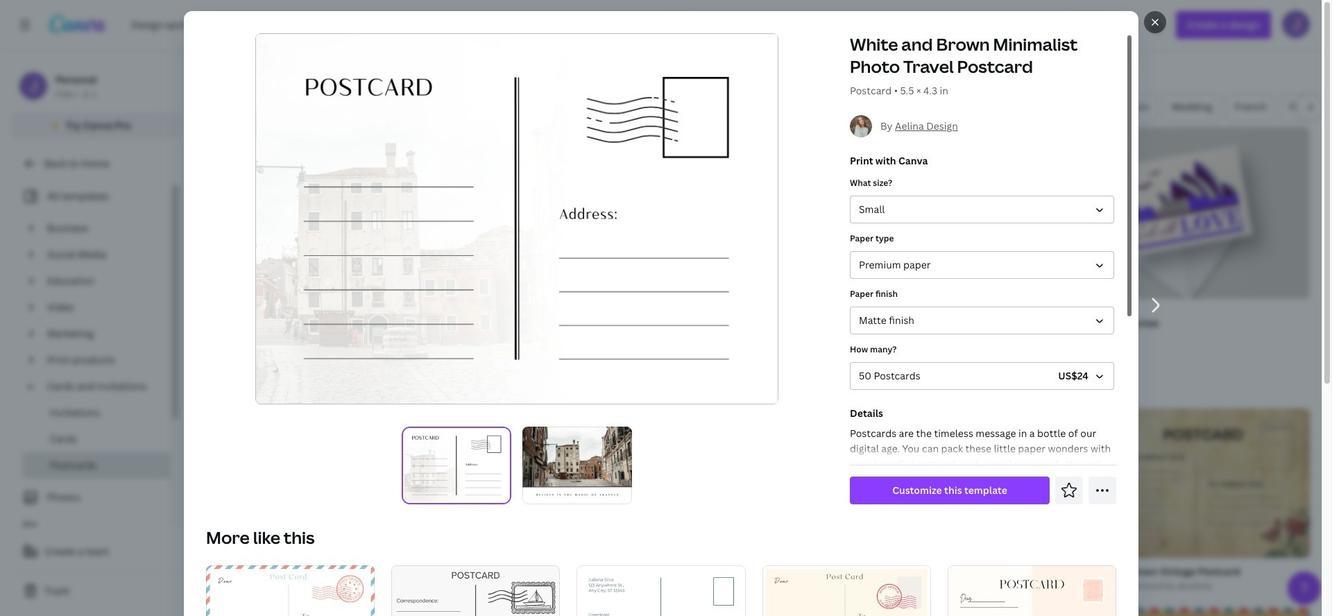 Task type: vqa. For each thing, say whether or not it's contained in the screenshot.
each in Short on time? Can't choose the right slides? Magic Design for Presentations will be your storytelling assistant. It's a free AI design tool that generates a beautiful presentation from a prompt, complete with content on each slide, within seconds. Just provide a topic or idea, and Magic Design will whip up a tailored draft design, plus a content outline. Using AI for storytelling, Magic Presentation does the hard work upfront, so you can focus on adding your unique touch to the content and design.
no



Task type: describe. For each thing, give the bounding box(es) containing it.
pink and yellow geometric cute picture postcard image
[[873, 609, 1083, 616]]

black and cream modern beautiful postcard image
[[646, 609, 856, 616]]

minimalist photo fashion postcard image
[[873, 409, 1083, 558]]

brown vintage postcard image
[[1100, 409, 1310, 558]]

create a blank postcard element
[[192, 409, 402, 571]]

1 horizontal spatial blue red vintage paper postcard image
[[646, 409, 856, 558]]

0 horizontal spatial blue red vintage paper postcard image
[[206, 565, 375, 616]]



Task type: locate. For each thing, give the bounding box(es) containing it.
pink and red hello connections print postcard image
[[419, 609, 629, 616]]

None button
[[850, 196, 1114, 223], [850, 251, 1114, 279], [850, 307, 1114, 335], [850, 362, 1114, 390], [850, 196, 1114, 223], [850, 251, 1114, 279], [850, 307, 1114, 335], [850, 362, 1114, 390]]

white and brown minimalist photo travel postcard image
[[256, 34, 777, 404], [419, 409, 629, 558], [402, 427, 511, 504], [522, 427, 632, 504]]

pink pastel  paper minimalist postal cards. image
[[762, 565, 931, 616]]

brown white simple classic postcard image
[[1100, 609, 1310, 616]]

top level navigation element
[[122, 11, 558, 39]]

pink pastel minimalist postcard image
[[948, 565, 1116, 616]]

None search field
[[666, 11, 1082, 39]]

postcard templates image
[[1081, 127, 1310, 299], [1111, 145, 1253, 257]]

black and white minimalist post card image
[[391, 565, 560, 616]]

gray white real estate agent formal postcard image
[[577, 565, 745, 616]]

blue red vintage paper postcard image
[[646, 409, 856, 558], [206, 565, 375, 616]]

1 vertical spatial blue red vintage paper postcard image
[[206, 565, 375, 616]]

0 vertical spatial blue red vintage paper postcard image
[[646, 409, 856, 558]]



